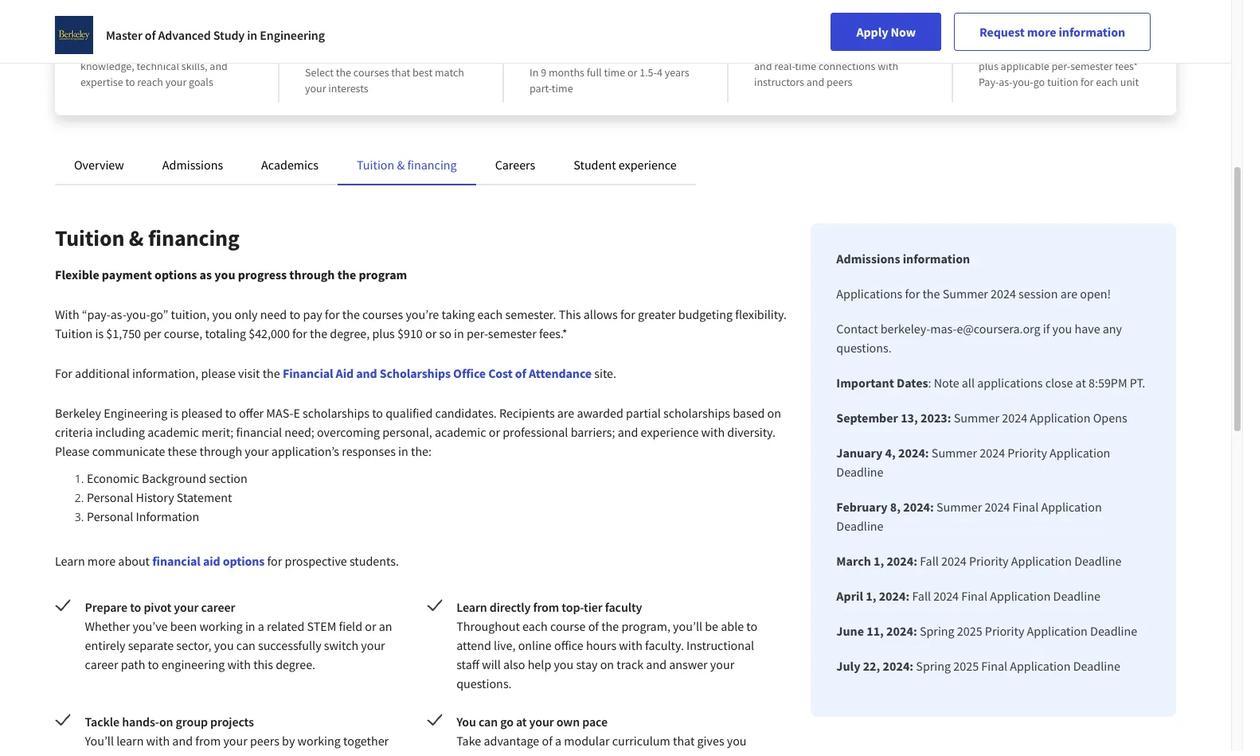 Task type: vqa. For each thing, say whether or not it's contained in the screenshot.
online in THE 100% ONLINE LEARNING LECTURE VIDEOS, HANDS-ON PROJECTS, AND REAL-TIME CONNECTIONS WITH INSTRUCTORS AND PEERS
yes



Task type: describe. For each thing, give the bounding box(es) containing it.
faculty inside learn directly from top-tier faculty throughout each course of the program, you'll be able to attend live, online office hours with faculty. instructional staff will also help you stay on track and answer your questions.
[[605, 600, 642, 616]]

program
[[359, 267, 407, 283]]

months
[[549, 65, 584, 80]]

admissions link
[[162, 157, 223, 173]]

1 vertical spatial financing
[[148, 224, 240, 252]]

pivot
[[144, 600, 171, 616]]

top- inside learn from top-tier, world-renowned faculty select the courses that best match your interests
[[382, 21, 410, 41]]

your inside you can go at your own pace take advantage of a modular curriculum that gives you
[[529, 714, 554, 730]]

academics
[[261, 157, 319, 173]]

this
[[559, 307, 581, 323]]

world-
[[305, 43, 349, 63]]

in right study
[[247, 27, 257, 43]]

that inside learn from top-tier, world-renowned faculty select the courses that best match your interests
[[391, 65, 410, 80]]

live,
[[494, 638, 516, 654]]

each inside with "pay-as-you-go" tuition, you only need to pay for the courses you're taking each semester. this allows for greater budgeting flexibility. tuition is $1,750 per course, totaling $42,000 for the degree, plus $910 or so in per-semester fees.*
[[477, 307, 503, 323]]

student experience
[[574, 157, 677, 173]]

personal,
[[382, 424, 432, 440]]

for left the prospective on the bottom
[[267, 553, 282, 569]]

$42,000),
[[1107, 43, 1149, 57]]

1 vertical spatial career
[[201, 600, 235, 616]]

0 vertical spatial experience
[[619, 157, 677, 173]]

economic
[[87, 471, 139, 487]]

usd
[[1035, 21, 1063, 41]]

summer 2024 priority application deadline
[[836, 445, 1110, 480]]

is inside berkeley engineering is pleased to offer mas-e scholarships to qualified candidates. recipients are awarded partial scholarships based on criteria including academic merit; financial need; overcoming personal, academic or professional barriers; and experience with diversity. please communicate these through your application's responses in the:
[[170, 405, 179, 421]]

berkeley
[[55, 405, 101, 421]]

22,
[[863, 659, 880, 674]]

as- inside "$42,000 usd total tuition ($1,750 per unit  x  24 units = $42,000), plus applicable per-semester fees* pay-as-you-go tuition for each unit"
[[999, 75, 1013, 89]]

careers
[[495, 157, 535, 173]]

learning
[[841, 21, 897, 41]]

tackle
[[85, 714, 119, 730]]

june 11, 2024: spring 2025 priority application deadline
[[836, 624, 1137, 639]]

you- inside "$42,000 usd total tuition ($1,750 per unit  x  24 units = $42,000), plus applicable per-semester fees* pay-as-you-go tuition for each unit"
[[1013, 75, 1033, 89]]

2023:
[[921, 410, 951, 426]]

plus inside "$42,000 usd total tuition ($1,750 per unit  x  24 units = $42,000), plus applicable per-semester fees* pay-as-you-go tuition for each unit"
[[979, 59, 998, 73]]

deadline inside summer 2024 priority application deadline
[[836, 464, 884, 480]]

and down videos,
[[806, 75, 824, 89]]

2024 for final
[[933, 588, 959, 604]]

summer inside summer 2024 final application deadline
[[936, 499, 982, 515]]

2024 inside summer 2024 priority application deadline
[[980, 445, 1005, 461]]

information inside button
[[1059, 24, 1125, 40]]

to left 'pivot'
[[130, 600, 141, 616]]

and inside berkeley engineering is pleased to offer mas-e scholarships to qualified candidates. recipients are awarded partial scholarships based on criteria including academic merit; financial need; overcoming personal, academic or professional barriers; and experience with diversity. please communicate these through your application's responses in the:
[[618, 424, 638, 440]]

hands- inside the tackle hands-on group projects you'll learn with and from your peers by working together
[[122, 714, 159, 730]]

flexible
[[55, 267, 99, 283]]

of inside learn directly from top-tier faculty throughout each course of the program, you'll be able to attend live, online office hours with faculty. instructional staff will also help you stay on track and answer your questions.
[[588, 619, 599, 635]]

as
[[200, 267, 212, 283]]

apply
[[856, 24, 888, 40]]

fees.*
[[539, 326, 567, 342]]

prospective
[[285, 553, 347, 569]]

$42,000 inside with "pay-as-you-go" tuition, you only need to pay for the courses you're taking each semester. this allows for greater budgeting flexibility. tuition is $1,750 per course, totaling $42,000 for the degree, plus $910 or so in per-semester fees.*
[[249, 326, 290, 342]]

2025 for final
[[953, 659, 979, 674]]

in inside berkeley engineering is pleased to offer mas-e scholarships to qualified candidates. recipients are awarded partial scholarships based on criteria including academic merit; financial need; overcoming personal, academic or professional barriers; and experience with diversity. please communicate these through your application's responses in the:
[[398, 444, 408, 459]]

0 vertical spatial financing
[[407, 157, 457, 173]]

to left offer
[[225, 405, 236, 421]]

close
[[1045, 375, 1073, 391]]

best
[[413, 65, 433, 80]]

to down separate
[[148, 657, 159, 673]]

$1,750
[[106, 326, 141, 342]]

is inside with "pay-as-you-go" tuition, you only need to pay for the courses you're taking each semester. this allows for greater budgeting flexibility. tuition is $1,750 per course, totaling $42,000 for the degree, plus $910 or so in per-semester fees.*
[[95, 326, 104, 342]]

directly
[[490, 600, 531, 616]]

real-
[[774, 59, 795, 73]]

technical
[[137, 59, 179, 73]]

1 horizontal spatial time
[[604, 65, 625, 80]]

and down "lecture"
[[754, 59, 772, 73]]

apply now
[[856, 24, 916, 40]]

own inside complete the 24-unit degree at your own pace in 9 months full time or 1.5-4 years part-time
[[630, 43, 659, 63]]

1 horizontal spatial unit
[[1033, 43, 1051, 57]]

engineering inside advance your career gain cutting-edge engineering knowledge, technical skills, and expertise to reach your goals
[[165, 43, 221, 57]]

2024: for february
[[903, 499, 934, 515]]

your inside berkeley engineering is pleased to offer mas-e scholarships to qualified candidates. recipients are awarded partial scholarships based on criteria including academic merit; financial need; overcoming personal, academic or professional barriers; and experience with diversity. please communicate these through your application's responses in the:
[[245, 444, 269, 459]]

prepare to pivot your career whether you've been working in a related stem field or an entirely separate sector, you can successfully switch your career path to engineering with this degree.
[[85, 600, 392, 673]]

to inside learn directly from top-tier faculty throughout each course of the program, you'll be able to attend live, online office hours with faculty. instructional staff will also help you stay on track and answer your questions.
[[746, 619, 757, 635]]

($1,750
[[979, 43, 1013, 57]]

8:59pm
[[1089, 375, 1127, 391]]

1 vertical spatial &
[[129, 224, 144, 252]]

of right master
[[145, 27, 156, 43]]

you inside you can go at your own pace take advantage of a modular curriculum that gives you
[[727, 733, 747, 749]]

aid
[[336, 366, 354, 381]]

faculty inside learn from top-tier, world-renowned faculty select the courses that best match your interests
[[421, 43, 468, 63]]

the up degree,
[[342, 307, 360, 323]]

you can go at your own pace take advantage of a modular curriculum that gives you
[[456, 714, 758, 752]]

office
[[453, 366, 486, 381]]

8,
[[890, 499, 901, 515]]

1 scholarships from the left
[[303, 405, 369, 421]]

you inside contact berkeley-mas-e@coursera.org if you have any questions.
[[1052, 321, 1072, 337]]

engineering inside prepare to pivot your career whether you've been working in a related stem field or an entirely separate sector, you can successfully switch your career path to engineering with this degree.
[[161, 657, 225, 673]]

x
[[1053, 43, 1058, 57]]

with inside berkeley engineering is pleased to offer mas-e scholarships to qualified candidates. recipients are awarded partial scholarships based on criteria including academic merit; financial need; overcoming personal, academic or professional barriers; and experience with diversity. please communicate these through your application's responses in the:
[[701, 424, 725, 440]]

final inside summer 2024 final application deadline
[[1013, 499, 1039, 515]]

and right aid
[[356, 366, 377, 381]]

2024: for april
[[879, 588, 910, 604]]

are inside berkeley engineering is pleased to offer mas-e scholarships to qualified candidates. recipients are awarded partial scholarships based on criteria including academic merit; financial need; overcoming personal, academic or professional barriers; and experience with diversity. please communicate these through your application's responses in the:
[[557, 405, 574, 421]]

2 vertical spatial unit
[[1120, 75, 1139, 89]]

need
[[260, 307, 287, 323]]

tier,
[[410, 21, 437, 41]]

for right allows
[[620, 307, 635, 323]]

skills,
[[181, 59, 207, 73]]

for additional information, please visit the financial aid and scholarships office cost of attendance site.
[[55, 366, 616, 381]]

priority for 2024
[[969, 553, 1009, 569]]

curriculum
[[612, 733, 670, 749]]

per inside with "pay-as-you-go" tuition, you only need to pay for the courses you're taking each semester. this allows for greater budgeting flexibility. tuition is $1,750 per course, totaling $42,000 for the degree, plus $910 or so in per-semester fees.*
[[144, 326, 161, 342]]

admissions for admissions
[[162, 157, 223, 173]]

you- inside with "pay-as-you-go" tuition, you only need to pay for the courses you're taking each semester. this allows for greater budgeting flexibility. tuition is $1,750 per course, totaling $42,000 for the degree, plus $910 or so in per-semester fees.*
[[126, 307, 150, 323]]

24
[[1061, 43, 1072, 57]]

communicate
[[92, 444, 165, 459]]

deadline for april 1, 2024: fall  2024 final application deadline
[[1053, 588, 1100, 604]]

you right as
[[214, 267, 235, 283]]

you've
[[133, 619, 168, 635]]

summer down the all
[[954, 410, 999, 426]]

at inside complete the 24-unit degree at your own pace in 9 months full time or 1.5-4 years part-time
[[579, 43, 593, 63]]

january
[[836, 445, 883, 461]]

hands- inside the 100% online learning lecture videos, hands-on projects, and real-time connections with instructors and peers
[[827, 43, 859, 57]]

2 personal from the top
[[87, 509, 133, 525]]

courses inside with "pay-as-you-go" tuition, you only need to pay for the courses you're taking each semester. this allows for greater budgeting flexibility. tuition is $1,750 per course, totaling $42,000 for the degree, plus $910 or so in per-semester fees.*
[[362, 307, 403, 323]]

tuition,
[[171, 307, 210, 323]]

prepare
[[85, 600, 127, 616]]

master of advanced study in engineering
[[106, 27, 325, 43]]

your inside learn directly from top-tier faculty throughout each course of the program, you'll be able to attend live, online office hours with faculty. instructional staff will also help you stay on track and answer your questions.
[[710, 657, 734, 673]]

tackle hands-on group projects you'll learn with and from your peers by working together
[[85, 714, 389, 752]]

of right cost
[[515, 366, 526, 381]]

peers inside the 100% online learning lecture videos, hands-on projects, and real-time connections with instructors and peers
[[827, 75, 852, 89]]

learn directly from top-tier faculty throughout each course of the program, you'll be able to attend live, online office hours with faculty. instructional staff will also help you stay on track and answer your questions.
[[456, 600, 757, 692]]

flexible payment options as you progress through the program
[[55, 267, 407, 283]]

of inside you can go at your own pace take advantage of a modular curriculum that gives you
[[542, 733, 553, 749]]

2 horizontal spatial at
[[1075, 375, 1086, 391]]

semester inside with "pay-as-you-go" tuition, you only need to pay for the courses you're taking each semester. this allows for greater budgeting flexibility. tuition is $1,750 per course, totaling $42,000 for the degree, plus $910 or so in per-semester fees.*
[[488, 326, 537, 342]]

top- inside learn directly from top-tier faculty throughout each course of the program, you'll be able to attend live, online office hours with faculty. instructional staff will also help you stay on track and answer your questions.
[[562, 600, 584, 616]]

lecture
[[754, 43, 789, 57]]

peers inside the tackle hands-on group projects you'll learn with and from your peers by working together
[[250, 733, 279, 749]]

information
[[136, 509, 199, 525]]

path
[[121, 657, 145, 673]]

in inside with "pay-as-you-go" tuition, you only need to pay for the courses you're taking each semester. this allows for greater budgeting flexibility. tuition is $1,750 per course, totaling $42,000 for the degree, plus $910 or so in per-semester fees.*
[[454, 326, 464, 342]]

for down pay
[[292, 326, 307, 342]]

1 horizontal spatial tuition & financing
[[357, 157, 457, 173]]

related
[[267, 619, 304, 635]]

for inside "$42,000 usd total tuition ($1,750 per unit  x  24 units = $42,000), plus applicable per-semester fees* pay-as-you-go tuition for each unit"
[[1081, 75, 1094, 89]]

degree.
[[276, 657, 315, 673]]

background
[[142, 471, 206, 487]]

or inside complete the 24-unit degree at your own pace in 9 months full time or 1.5-4 years part-time
[[627, 65, 637, 80]]

in inside prepare to pivot your career whether you've been working in a related stem field or an entirely separate sector, you can successfully switch your career path to engineering with this degree.
[[245, 619, 255, 635]]

as- inside with "pay-as-you-go" tuition, you only need to pay for the courses you're taking each semester. this allows for greater budgeting flexibility. tuition is $1,750 per course, totaling $42,000 for the degree, plus $910 or so in per-semester fees.*
[[111, 307, 126, 323]]

application inside summer 2024 final application deadline
[[1041, 499, 1102, 515]]

2 vertical spatial career
[[85, 657, 118, 673]]

1 vertical spatial information
[[903, 251, 970, 267]]

renowned
[[349, 43, 418, 63]]

courses inside learn from top-tier, world-renowned faculty select the courses that best match your interests
[[353, 65, 389, 80]]

pleased
[[181, 405, 223, 421]]

0 horizontal spatial options
[[155, 267, 197, 283]]

to inside with "pay-as-you-go" tuition, you only need to pay for the courses you're taking each semester. this allows for greater budgeting flexibility. tuition is $1,750 per course, totaling $42,000 for the degree, plus $910 or so in per-semester fees.*
[[289, 307, 300, 323]]

you inside prepare to pivot your career whether you've been working in a related stem field or an entirely separate sector, you can successfully switch your career path to engineering with this degree.
[[214, 638, 234, 654]]

working inside the tackle hands-on group projects you'll learn with and from your peers by working together
[[297, 733, 341, 749]]

semester.
[[505, 307, 556, 323]]

with inside learn directly from top-tier faculty throughout each course of the program, you'll be able to attend live, online office hours with faculty. instructional staff will also help you stay on track and answer your questions.
[[619, 638, 643, 654]]

your down technical
[[165, 75, 187, 89]]

february
[[836, 499, 888, 515]]

your up been
[[174, 600, 199, 616]]

you'll
[[673, 619, 702, 635]]

2024: for january
[[898, 445, 929, 461]]

and inside learn directly from top-tier faculty throughout each course of the program, you'll be able to attend live, online office hours with faculty. instructional staff will also help you stay on track and answer your questions.
[[646, 657, 667, 673]]

summer up the mas-
[[943, 286, 988, 302]]

you inside with "pay-as-you-go" tuition, you only need to pay for the courses you're taking each semester. this allows for greater budgeting flexibility. tuition is $1,750 per course, totaling $42,000 for the degree, plus $910 or so in per-semester fees.*
[[212, 307, 232, 323]]

switch
[[324, 638, 358, 654]]

1 academic from the left
[[148, 424, 199, 440]]

1, for april
[[866, 588, 876, 604]]

0 horizontal spatial tuition & financing
[[55, 224, 240, 252]]

gives
[[697, 733, 724, 749]]

4,
[[885, 445, 896, 461]]

1 vertical spatial financial
[[152, 553, 201, 569]]

0 vertical spatial tuition
[[357, 157, 394, 173]]

edge
[[140, 43, 163, 57]]

aid
[[203, 553, 220, 569]]

go inside you can go at your own pace take advantage of a modular curriculum that gives you
[[500, 714, 513, 730]]

time inside the 100% online learning lecture videos, hands-on projects, and real-time connections with instructors and peers
[[795, 59, 816, 73]]

the right visit
[[263, 366, 280, 381]]

1 vertical spatial tuition
[[55, 224, 125, 252]]

own inside you can go at your own pace take advantage of a modular curriculum that gives you
[[556, 714, 580, 730]]

2024 for priority
[[941, 553, 967, 569]]

all
[[962, 375, 975, 391]]

so
[[439, 326, 451, 342]]

learn for directly
[[456, 600, 487, 616]]

1 personal from the top
[[87, 490, 133, 506]]

an
[[379, 619, 392, 635]]

summer inside summer 2024 priority application deadline
[[932, 445, 977, 461]]

learn for more
[[55, 553, 85, 569]]

$42,000 inside "$42,000 usd total tuition ($1,750 per unit  x  24 units = $42,000), plus applicable per-semester fees* pay-as-you-go tuition for each unit"
[[979, 21, 1032, 41]]

and inside advance your career gain cutting-edge engineering knowledge, technical skills, and expertise to reach your goals
[[210, 59, 228, 73]]

1 horizontal spatial through
[[289, 267, 335, 283]]

0 vertical spatial &
[[397, 157, 405, 173]]

2024 for application
[[1002, 410, 1027, 426]]

be
[[705, 619, 718, 635]]

tuition inside with "pay-as-you-go" tuition, you only need to pay for the courses you're taking each semester. this allows for greater budgeting flexibility. tuition is $1,750 per course, totaling $42,000 for the degree, plus $910 or so in per-semester fees.*
[[55, 326, 93, 342]]

2025 for priority
[[957, 624, 982, 639]]

online inside learn directly from top-tier faculty throughout each course of the program, you'll be able to attend live, online office hours with faculty. instructional staff will also help you stay on track and answer your questions.
[[518, 638, 552, 654]]

0 vertical spatial tuition
[[1101, 21, 1147, 41]]

on inside learn directly from top-tier faculty throughout each course of the program, you'll be able to attend live, online office hours with faculty. instructional staff will also help you stay on track and answer your questions.
[[600, 657, 614, 673]]

opens
[[1093, 410, 1127, 426]]

uc berkeley college of engineering logo image
[[55, 16, 93, 54]]

:
[[928, 375, 931, 391]]

0 horizontal spatial time
[[552, 81, 573, 96]]

the up the mas-
[[922, 286, 940, 302]]

instructors
[[754, 75, 804, 89]]



Task type: locate. For each thing, give the bounding box(es) containing it.
2 horizontal spatial each
[[1096, 75, 1118, 89]]

in right so
[[454, 326, 464, 342]]

0 horizontal spatial $42,000
[[249, 326, 290, 342]]

faculty.
[[645, 638, 684, 654]]

2024 left session
[[991, 286, 1016, 302]]

is down "pay-
[[95, 326, 104, 342]]

2 horizontal spatial time
[[795, 59, 816, 73]]

2024
[[991, 286, 1016, 302], [1002, 410, 1027, 426], [980, 445, 1005, 461], [985, 499, 1010, 515], [941, 553, 967, 569], [933, 588, 959, 604]]

0 horizontal spatial academic
[[148, 424, 199, 440]]

2024: for march
[[887, 553, 917, 569]]

0 vertical spatial online
[[795, 21, 837, 41]]

and down partial
[[618, 424, 638, 440]]

the left program
[[337, 267, 356, 283]]

payment
[[102, 267, 152, 283]]

0 horizontal spatial through
[[199, 444, 242, 459]]

1 vertical spatial is
[[170, 405, 179, 421]]

including
[[95, 424, 145, 440]]

0 horizontal spatial questions.
[[456, 676, 512, 692]]

hands- up the learn
[[122, 714, 159, 730]]

per- inside "$42,000 usd total tuition ($1,750 per unit  x  24 units = $42,000), plus applicable per-semester fees* pay-as-you-go tuition for each unit"
[[1052, 59, 1070, 73]]

only
[[235, 307, 258, 323]]

modular
[[564, 733, 610, 749]]

your
[[141, 21, 172, 41], [596, 43, 627, 63], [165, 75, 187, 89], [305, 81, 326, 96], [245, 444, 269, 459], [174, 600, 199, 616], [361, 638, 385, 654], [710, 657, 734, 673], [529, 714, 554, 730], [223, 733, 247, 749]]

you
[[456, 714, 476, 730]]

4
[[657, 65, 662, 80]]

hours
[[586, 638, 616, 654]]

2 academic from the left
[[435, 424, 486, 440]]

0 vertical spatial career
[[175, 21, 218, 41]]

1 horizontal spatial peers
[[827, 75, 852, 89]]

on inside berkeley engineering is pleased to offer mas-e scholarships to qualified candidates. recipients are awarded partial scholarships based on criteria including academic merit; financial need; overcoming personal, academic or professional barriers; and experience with diversity. please communicate these through your application's responses in the:
[[767, 405, 781, 421]]

0 horizontal spatial learn
[[55, 553, 85, 569]]

with inside prepare to pivot your career whether you've been working in a related stem field or an entirely separate sector, you can successfully switch your career path to engineering with this degree.
[[227, 657, 251, 673]]

academic down candidates.
[[435, 424, 486, 440]]

0 vertical spatial final
[[1013, 499, 1039, 515]]

please
[[201, 366, 236, 381]]

september 13, 2023: summer 2024 application opens
[[836, 410, 1127, 426]]

$42,000
[[979, 21, 1032, 41], [249, 326, 290, 342]]

applications
[[836, 286, 902, 302]]

master
[[106, 27, 142, 43]]

for up the berkeley-
[[905, 286, 920, 302]]

1 horizontal spatial questions.
[[836, 340, 892, 356]]

2024 down march 1, 2024: fall  2024  priority application deadline
[[933, 588, 959, 604]]

working up sector,
[[199, 619, 243, 635]]

0 vertical spatial faculty
[[421, 43, 468, 63]]

progress
[[238, 267, 287, 283]]

financial down offer
[[236, 424, 282, 440]]

summer 2024 final application deadline
[[836, 499, 1102, 534]]

application's
[[271, 444, 339, 459]]

your down instructional
[[710, 657, 734, 673]]

can inside you can go at your own pace take advantage of a modular curriculum that gives you
[[479, 714, 498, 730]]

2025 down june 11, 2024: spring 2025 priority application deadline
[[953, 659, 979, 674]]

from inside the tackle hands-on group projects you'll learn with and from your peers by working together
[[195, 733, 221, 749]]

is left pleased
[[170, 405, 179, 421]]

your down 'select'
[[305, 81, 326, 96]]

online inside the 100% online learning lecture videos, hands-on projects, and real-time connections with instructors and peers
[[795, 21, 837, 41]]

1, for march
[[874, 553, 884, 569]]

learn inside learn from top-tier, world-renowned faculty select the courses that best match your interests
[[305, 21, 343, 41]]

100% online learning lecture videos, hands-on projects, and real-time connections with instructors and peers
[[754, 21, 914, 89]]

more for learn
[[87, 553, 116, 569]]

0 vertical spatial more
[[1027, 24, 1056, 40]]

fees*
[[1115, 59, 1138, 73]]

to inside advance your career gain cutting-edge engineering knowledge, technical skills, and expertise to reach your goals
[[125, 75, 135, 89]]

each inside "$42,000 usd total tuition ($1,750 per unit  x  24 units = $42,000), plus applicable per-semester fees* pay-as-you-go tuition for each unit"
[[1096, 75, 1118, 89]]

2025 down "april 1, 2024: fall  2024 final application deadline"
[[957, 624, 982, 639]]

important
[[836, 375, 894, 391]]

you- down applicable
[[1013, 75, 1033, 89]]

based
[[733, 405, 765, 421]]

plus inside with "pay-as-you-go" tuition, you only need to pay for the courses you're taking each semester. this allows for greater budgeting flexibility. tuition is $1,750 per course, totaling $42,000 for the degree, plus $910 or so in per-semester fees.*
[[372, 326, 395, 342]]

learn up prepare
[[55, 553, 85, 569]]

you right gives
[[727, 733, 747, 749]]

engineering down sector,
[[161, 657, 225, 673]]

part-
[[530, 81, 552, 96]]

plus left $910
[[372, 326, 395, 342]]

deadline for march 1, 2024: fall  2024  priority application deadline
[[1074, 553, 1122, 569]]

0 vertical spatial admissions
[[162, 157, 223, 173]]

april
[[836, 588, 863, 604]]

options right aid
[[223, 553, 265, 569]]

applications
[[977, 375, 1043, 391]]

1 horizontal spatial information
[[1059, 24, 1125, 40]]

0 vertical spatial financial
[[236, 424, 282, 440]]

you down office
[[554, 657, 574, 673]]

cost
[[488, 366, 513, 381]]

1 vertical spatial per-
[[467, 326, 488, 342]]

1 vertical spatial plus
[[372, 326, 395, 342]]

1 horizontal spatial own
[[630, 43, 659, 63]]

0 vertical spatial can
[[236, 638, 255, 654]]

2024 for session
[[991, 286, 1016, 302]]

successfully
[[258, 638, 321, 654]]

barriers;
[[571, 424, 615, 440]]

diversity.
[[727, 424, 776, 440]]

more inside button
[[1027, 24, 1056, 40]]

2024 down applications
[[1002, 410, 1027, 426]]

2 vertical spatial from
[[195, 733, 221, 749]]

learn for from
[[305, 21, 343, 41]]

pace inside you can go at your own pace take advantage of a modular curriculum that gives you
[[582, 714, 608, 730]]

learn
[[305, 21, 343, 41], [55, 553, 85, 569], [456, 600, 487, 616]]

1 vertical spatial per
[[144, 326, 161, 342]]

unit up 4
[[645, 21, 672, 41]]

can up this
[[236, 638, 255, 654]]

1 horizontal spatial top-
[[562, 600, 584, 616]]

from down the group
[[195, 733, 221, 749]]

engineering inside berkeley engineering is pleased to offer mas-e scholarships to qualified candidates. recipients are awarded partial scholarships based on criteria including academic merit; financial need; overcoming personal, academic or professional barriers; and experience with diversity. please communicate these through your application's responses in the:
[[104, 405, 168, 421]]

stem
[[307, 619, 336, 635]]

1 vertical spatial own
[[556, 714, 580, 730]]

through up pay
[[289, 267, 335, 283]]

0 vertical spatial each
[[1096, 75, 1118, 89]]

0 vertical spatial fall
[[920, 553, 939, 569]]

recipients
[[499, 405, 555, 421]]

academics link
[[261, 157, 319, 173]]

faculty up program,
[[605, 600, 642, 616]]

1 horizontal spatial admissions
[[836, 251, 900, 267]]

information up units
[[1059, 24, 1125, 40]]

a inside you can go at your own pace take advantage of a modular curriculum that gives you
[[555, 733, 561, 749]]

spring for july 22, 2024:
[[916, 659, 951, 674]]

you inside learn directly from top-tier faculty throughout each course of the program, you'll be able to attend live, online office hours with faculty. instructional staff will also help you stay on track and answer your questions.
[[554, 657, 574, 673]]

of down tier at the left
[[588, 619, 599, 635]]

1 horizontal spatial are
[[1060, 286, 1078, 302]]

0 vertical spatial engineering
[[165, 43, 221, 57]]

spring
[[920, 624, 955, 639], [916, 659, 951, 674]]

unit
[[645, 21, 672, 41], [1033, 43, 1051, 57], [1120, 75, 1139, 89]]

responses
[[342, 444, 396, 459]]

0 horizontal spatial are
[[557, 405, 574, 421]]

about
[[118, 553, 150, 569]]

cutting-
[[104, 43, 140, 57]]

with left this
[[227, 657, 251, 673]]

banner background image
[[0, 0, 1231, 61]]

with down "projects,"
[[878, 59, 898, 73]]

a for in
[[258, 619, 264, 635]]

with right the learn
[[146, 733, 170, 749]]

1 vertical spatial admissions
[[836, 251, 900, 267]]

courses up $910
[[362, 307, 403, 323]]

1 horizontal spatial tuition
[[1101, 21, 1147, 41]]

time right full
[[604, 65, 625, 80]]

working inside prepare to pivot your career whether you've been working in a related stem field or an entirely separate sector, you can successfully switch your career path to engineering with this degree.
[[199, 619, 243, 635]]

engineering up skills,
[[165, 43, 221, 57]]

scholarships
[[303, 405, 369, 421], [663, 405, 730, 421]]

per- inside with "pay-as-you-go" tuition, you only need to pay for the courses you're taking each semester. this allows for greater budgeting flexibility. tuition is $1,750 per course, totaling $42,000 for the degree, plus $910 or so in per-semester fees.*
[[467, 326, 488, 342]]

application inside summer 2024 priority application deadline
[[1050, 445, 1110, 461]]

2024: right march
[[887, 553, 917, 569]]

priority for 2025
[[985, 624, 1024, 639]]

economic background section personal history statement personal information
[[87, 471, 247, 525]]

0 vertical spatial own
[[630, 43, 659, 63]]

march 1, 2024: fall  2024  priority application deadline
[[836, 553, 1122, 569]]

you- up $1,750
[[126, 307, 150, 323]]

0 vertical spatial courses
[[353, 65, 389, 80]]

top-
[[382, 21, 410, 41], [562, 600, 584, 616]]

0 horizontal spatial unit
[[645, 21, 672, 41]]

fall for march 1, 2024:
[[920, 553, 939, 569]]

1 horizontal spatial faculty
[[605, 600, 642, 616]]

2024: up 11, at the right of the page
[[879, 588, 910, 604]]

that inside you can go at your own pace take advantage of a modular curriculum that gives you
[[673, 733, 695, 749]]

1 vertical spatial go
[[500, 714, 513, 730]]

e@coursera.org
[[957, 321, 1040, 337]]

each right taking
[[477, 307, 503, 323]]

financial aid options link
[[152, 553, 265, 569]]

0 horizontal spatial that
[[391, 65, 410, 80]]

your inside the tackle hands-on group projects you'll learn with and from your peers by working together
[[223, 733, 247, 749]]

to left the reach
[[125, 75, 135, 89]]

pay
[[303, 307, 322, 323]]

0 horizontal spatial per
[[144, 326, 161, 342]]

financial
[[236, 424, 282, 440], [152, 553, 201, 569]]

tuition up $42,000),
[[1101, 21, 1147, 41]]

for right pay
[[325, 307, 340, 323]]

1 horizontal spatial academic
[[435, 424, 486, 440]]

peers left by
[[250, 733, 279, 749]]

1 horizontal spatial $42,000
[[979, 21, 1032, 41]]

and up goals
[[210, 59, 228, 73]]

0 horizontal spatial pace
[[582, 714, 608, 730]]

fall for april 1, 2024:
[[912, 588, 931, 604]]

1 vertical spatial top-
[[562, 600, 584, 616]]

per- down x
[[1052, 59, 1070, 73]]

more up x
[[1027, 24, 1056, 40]]

2024: right 8,
[[903, 499, 934, 515]]

more
[[1027, 24, 1056, 40], [87, 553, 116, 569]]

unit inside complete the 24-unit degree at your own pace in 9 months full time or 1.5-4 years part-time
[[645, 21, 672, 41]]

through inside berkeley engineering is pleased to offer mas-e scholarships to qualified candidates. recipients are awarded partial scholarships based on criteria including academic merit; financial need; overcoming personal, academic or professional barriers; and experience with diversity. please communicate these through your application's responses in the:
[[199, 444, 242, 459]]

on inside the 100% online learning lecture videos, hands-on projects, and real-time connections with instructors and peers
[[859, 43, 871, 57]]

personal
[[87, 490, 133, 506], [87, 509, 133, 525]]

0 horizontal spatial information
[[903, 251, 970, 267]]

staff
[[456, 657, 479, 673]]

learn inside learn directly from top-tier faculty throughout each course of the program, you'll be able to attend live, online office hours with faculty. instructional staff will also help you stay on track and answer your questions.
[[456, 600, 487, 616]]

or inside berkeley engineering is pleased to offer mas-e scholarships to qualified candidates. recipients are awarded partial scholarships based on criteria including academic merit; financial need; overcoming personal, academic or professional barriers; and experience with diversity. please communicate these through your application's responses in the:
[[489, 424, 500, 440]]

1 horizontal spatial options
[[223, 553, 265, 569]]

0 horizontal spatial scholarships
[[303, 405, 369, 421]]

time down months
[[552, 81, 573, 96]]

0 horizontal spatial at
[[516, 714, 527, 730]]

1 vertical spatial at
[[1075, 375, 1086, 391]]

career inside advance your career gain cutting-edge engineering knowledge, technical skills, and expertise to reach your goals
[[175, 21, 218, 41]]

by
[[282, 733, 295, 749]]

on inside the tackle hands-on group projects you'll learn with and from your peers by working together
[[159, 714, 173, 730]]

0 vertical spatial through
[[289, 267, 335, 283]]

final down june 11, 2024: spring 2025 priority application deadline
[[981, 659, 1007, 674]]

0 vertical spatial pace
[[662, 43, 694, 63]]

0 horizontal spatial go
[[500, 714, 513, 730]]

or left an
[[365, 619, 376, 635]]

or inside prepare to pivot your career whether you've been working in a related stem field or an entirely separate sector, you can successfully switch your career path to engineering with this degree.
[[365, 619, 376, 635]]

priority up "april 1, 2024: fall  2024 final application deadline"
[[969, 553, 1009, 569]]

1 horizontal spatial at
[[579, 43, 593, 63]]

can inside prepare to pivot your career whether you've been working in a related stem field or an entirely separate sector, you can successfully switch your career path to engineering with this degree.
[[236, 638, 255, 654]]

allows
[[584, 307, 618, 323]]

from inside learn from top-tier, world-renowned faculty select the courses that best match your interests
[[346, 21, 379, 41]]

from up course
[[533, 600, 559, 616]]

financing
[[407, 157, 457, 173], [148, 224, 240, 252]]

expertise
[[80, 75, 123, 89]]

projects
[[210, 714, 254, 730]]

final for 2024
[[961, 588, 987, 604]]

1 vertical spatial tuition
[[1047, 75, 1078, 89]]

0 horizontal spatial engineering
[[104, 405, 168, 421]]

in left 'related' on the bottom
[[245, 619, 255, 635]]

hands- up connections
[[827, 43, 859, 57]]

final for 2025
[[981, 659, 1007, 674]]

1 horizontal spatial as-
[[999, 75, 1013, 89]]

1 vertical spatial more
[[87, 553, 116, 569]]

dates
[[897, 375, 928, 391]]

0 vertical spatial are
[[1060, 286, 1078, 302]]

0 horizontal spatial &
[[129, 224, 144, 252]]

1 vertical spatial options
[[223, 553, 265, 569]]

1.5-
[[640, 65, 657, 80]]

pace inside complete the 24-unit degree at your own pace in 9 months full time or 1.5-4 years part-time
[[662, 43, 694, 63]]

0 vertical spatial $42,000
[[979, 21, 1032, 41]]

semester inside "$42,000 usd total tuition ($1,750 per unit  x  24 units = $42,000), plus applicable per-semester fees* pay-as-you-go tuition for each unit"
[[1070, 59, 1113, 73]]

0 horizontal spatial each
[[477, 307, 503, 323]]

0 horizontal spatial working
[[199, 619, 243, 635]]

january 4, 2024:
[[836, 445, 929, 461]]

entirely
[[85, 638, 125, 654]]

1 vertical spatial online
[[518, 638, 552, 654]]

important dates : note all applications close at 8:59pm pt.
[[836, 375, 1145, 391]]

criteria
[[55, 424, 93, 440]]

the inside complete the 24-unit degree at your own pace in 9 months full time or 1.5-4 years part-time
[[598, 21, 621, 41]]

office
[[554, 638, 583, 654]]

scholarships left based in the bottom right of the page
[[663, 405, 730, 421]]

2024: for june
[[886, 624, 917, 639]]

1 vertical spatial engineering
[[161, 657, 225, 673]]

summer down 2023: in the bottom of the page
[[932, 445, 977, 461]]

attendance
[[529, 366, 592, 381]]

to left 'qualified'
[[372, 405, 383, 421]]

experience right the student
[[619, 157, 677, 173]]

with "pay-as-you-go" tuition, you only need to pay for the courses you're taking each semester. this allows for greater budgeting flexibility. tuition is $1,750 per course, totaling $42,000 for the degree, plus $910 or so in per-semester fees.*
[[55, 307, 787, 342]]

questions. down contact
[[836, 340, 892, 356]]

whether
[[85, 619, 130, 635]]

pace up modular
[[582, 714, 608, 730]]

admissions for admissions information
[[836, 251, 900, 267]]

1 vertical spatial you-
[[126, 307, 150, 323]]

contact
[[836, 321, 878, 337]]

1 vertical spatial from
[[533, 600, 559, 616]]

advance your career gain cutting-edge engineering knowledge, technical skills, and expertise to reach your goals
[[80, 21, 228, 89]]

"pay-
[[82, 307, 111, 323]]

or left 1.5-
[[627, 65, 637, 80]]

1 horizontal spatial plus
[[979, 59, 998, 73]]

2024: for july
[[883, 659, 914, 674]]

program,
[[621, 619, 670, 635]]

1 horizontal spatial from
[[346, 21, 379, 41]]

1 vertical spatial each
[[477, 307, 503, 323]]

and inside the tackle hands-on group projects you'll learn with and from your peers by working together
[[172, 733, 193, 749]]

students.
[[350, 553, 399, 569]]

learn up world-
[[305, 21, 343, 41]]

that left best
[[391, 65, 410, 80]]

your down projects
[[223, 733, 247, 749]]

with inside the tackle hands-on group projects you'll learn with and from your peers by working together
[[146, 733, 170, 749]]

careers link
[[495, 157, 535, 173]]

more left about
[[87, 553, 116, 569]]

apply now button
[[831, 13, 941, 51]]

deadline inside summer 2024 final application deadline
[[836, 518, 884, 534]]

1 vertical spatial $42,000
[[249, 326, 290, 342]]

your inside learn from top-tier, world-renowned faculty select the courses that best match your interests
[[305, 81, 326, 96]]

each inside learn directly from top-tier faculty throughout each course of the program, you'll be able to attend live, online office hours with faculty. instructional staff will also help you stay on track and answer your questions.
[[522, 619, 548, 635]]

0 horizontal spatial from
[[195, 733, 221, 749]]

on left the group
[[159, 714, 173, 730]]

or down candidates.
[[489, 424, 500, 440]]

financial inside berkeley engineering is pleased to offer mas-e scholarships to qualified candidates. recipients are awarded partial scholarships based on criteria including academic merit; financial need; overcoming personal, academic or professional barriers; and experience with diversity. please communicate these through your application's responses in the:
[[236, 424, 282, 440]]

1 vertical spatial fall
[[912, 588, 931, 604]]

deadline for june 11, 2024: spring 2025 priority application deadline
[[1090, 624, 1137, 639]]

0 horizontal spatial semester
[[488, 326, 537, 342]]

1 vertical spatial final
[[961, 588, 987, 604]]

deadline for july 22, 2024: spring 2025 final application deadline
[[1073, 659, 1120, 674]]

with up track
[[619, 638, 643, 654]]

per up applicable
[[1015, 43, 1030, 57]]

for down units
[[1081, 75, 1094, 89]]

with inside the 100% online learning lecture videos, hands-on projects, and real-time connections with instructors and peers
[[878, 59, 898, 73]]

2024 inside summer 2024 final application deadline
[[985, 499, 1010, 515]]

0 horizontal spatial online
[[518, 638, 552, 654]]

0 vertical spatial at
[[579, 43, 593, 63]]

offer
[[239, 405, 264, 421]]

admissions information
[[836, 251, 970, 267]]

each down directly
[[522, 619, 548, 635]]

your down an
[[361, 638, 385, 654]]

courses down renowned
[[353, 65, 389, 80]]

2024 up "april 1, 2024: fall  2024 final application deadline"
[[941, 553, 967, 569]]

1 vertical spatial as-
[[111, 307, 126, 323]]

&
[[397, 157, 405, 173], [129, 224, 144, 252]]

overview
[[74, 157, 124, 173]]

questions. inside learn directly from top-tier faculty throughout each course of the program, you'll be able to attend live, online office hours with faculty. instructional staff will also help you stay on track and answer your questions.
[[456, 676, 512, 692]]

your up the edge
[[141, 21, 172, 41]]

attend
[[456, 638, 491, 654]]

april 1, 2024: fall  2024 final application deadline
[[836, 588, 1100, 604]]

more for request
[[1027, 24, 1056, 40]]

go inside "$42,000 usd total tuition ($1,750 per unit  x  24 units = $42,000), plus applicable per-semester fees* pay-as-you-go tuition for each unit"
[[1033, 75, 1045, 89]]

flexibility.
[[735, 307, 787, 323]]

0 horizontal spatial can
[[236, 638, 255, 654]]

a left 'related' on the bottom
[[258, 619, 264, 635]]

are up barriers; at left
[[557, 405, 574, 421]]

that left gives
[[673, 733, 695, 749]]

on
[[859, 43, 871, 57], [767, 405, 781, 421], [600, 657, 614, 673], [159, 714, 173, 730]]

2 horizontal spatial learn
[[456, 600, 487, 616]]

2 vertical spatial priority
[[985, 624, 1024, 639]]

have
[[1075, 321, 1100, 337]]

0 vertical spatial plus
[[979, 59, 998, 73]]

at inside you can go at your own pace take advantage of a modular curriculum that gives you
[[516, 714, 527, 730]]

at up full
[[579, 43, 593, 63]]

1 horizontal spatial is
[[170, 405, 179, 421]]

2 scholarships from the left
[[663, 405, 730, 421]]

mas-
[[930, 321, 957, 337]]

$42,000 up ($1,750
[[979, 21, 1032, 41]]

1 horizontal spatial engineering
[[260, 27, 325, 43]]

go down applicable
[[1033, 75, 1045, 89]]

1 horizontal spatial financial
[[236, 424, 282, 440]]

request
[[979, 24, 1025, 40]]

the inside learn from top-tier, world-renowned faculty select the courses that best match your interests
[[336, 65, 351, 80]]

1 horizontal spatial that
[[673, 733, 695, 749]]

experience inside berkeley engineering is pleased to offer mas-e scholarships to qualified candidates. recipients are awarded partial scholarships based on criteria including academic merit; financial need; overcoming personal, academic or professional barriers; and experience with diversity. please communicate these through your application's responses in the:
[[641, 424, 699, 440]]

each down fees*
[[1096, 75, 1118, 89]]

semester down semester.
[[488, 326, 537, 342]]

field
[[339, 619, 362, 635]]

questions. inside contact berkeley-mas-e@coursera.org if you have any questions.
[[836, 340, 892, 356]]

per inside "$42,000 usd total tuition ($1,750 per unit  x  24 units = $42,000), plus applicable per-semester fees* pay-as-you-go tuition for each unit"
[[1015, 43, 1030, 57]]

engineering up 'including'
[[104, 405, 168, 421]]

financial
[[283, 366, 333, 381]]

2 vertical spatial tuition
[[55, 326, 93, 342]]

your up full
[[596, 43, 627, 63]]

a for of
[[555, 733, 561, 749]]

of right "advantage"
[[542, 733, 553, 749]]

0 vertical spatial hands-
[[827, 43, 859, 57]]

the down pay
[[310, 326, 327, 342]]

0 horizontal spatial top-
[[382, 21, 410, 41]]

or left so
[[425, 326, 437, 342]]

spring for june 11, 2024:
[[920, 624, 955, 639]]

information,
[[132, 366, 198, 381]]

these
[[168, 444, 197, 459]]

can
[[236, 638, 255, 654], [479, 714, 498, 730]]

been
[[170, 619, 197, 635]]

priority inside summer 2024 priority application deadline
[[1008, 445, 1047, 461]]

career down entirely
[[85, 657, 118, 673]]

history
[[136, 490, 174, 506]]

your inside complete the 24-unit degree at your own pace in 9 months full time or 1.5-4 years part-time
[[596, 43, 627, 63]]

candidates.
[[435, 405, 497, 421]]

the inside learn directly from top-tier faculty throughout each course of the program, you'll be able to attend live, online office hours with faculty. instructional staff will also help you stay on track and answer your questions.
[[601, 619, 619, 635]]

0 vertical spatial priority
[[1008, 445, 1047, 461]]

1 horizontal spatial financing
[[407, 157, 457, 173]]

9
[[541, 65, 546, 80]]

or inside with "pay-as-you-go" tuition, you only need to pay for the courses you're taking each semester. this allows for greater budgeting flexibility. tuition is $1,750 per course, totaling $42,000 for the degree, plus $910 or so in per-semester fees.*
[[425, 326, 437, 342]]



